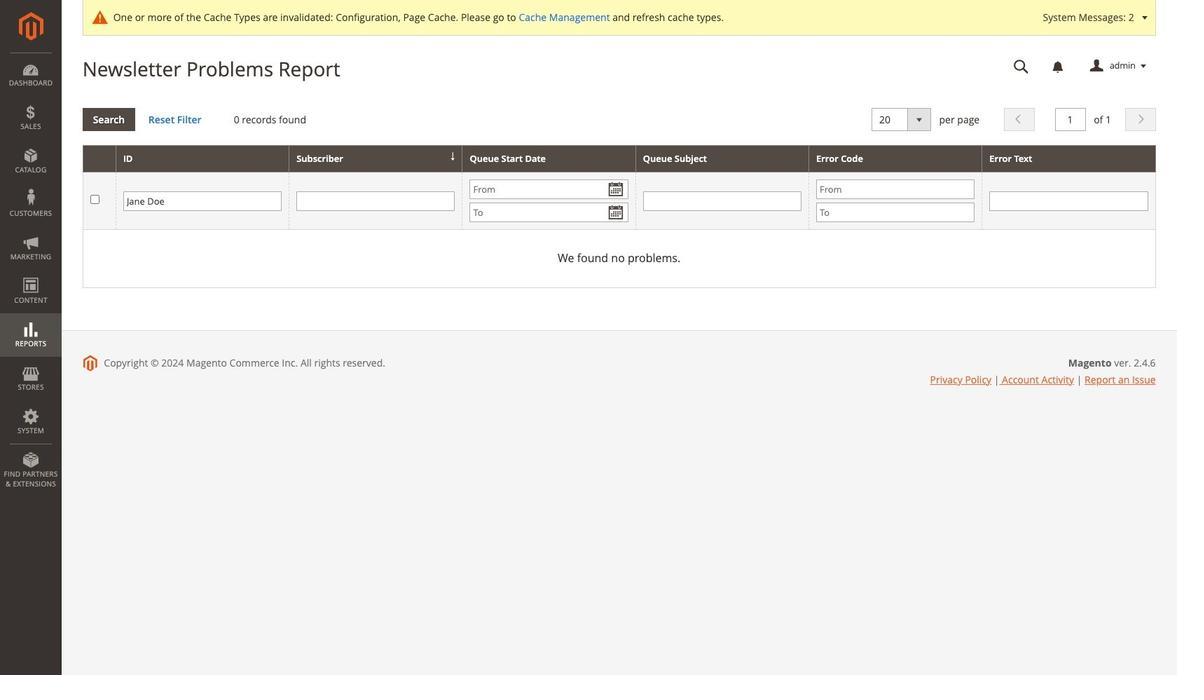 Task type: locate. For each thing, give the bounding box(es) containing it.
1 horizontal spatial to text field
[[817, 203, 975, 222]]

From text field
[[470, 180, 629, 199], [817, 180, 975, 199]]

0 horizontal spatial to text field
[[470, 203, 629, 222]]

2 from text field from the left
[[817, 180, 975, 199]]

1 to text field from the left
[[470, 203, 629, 222]]

None text field
[[990, 191, 1149, 211]]

to text field for first from text box from the left
[[470, 203, 629, 222]]

menu bar
[[0, 53, 62, 496]]

0 horizontal spatial from text field
[[470, 180, 629, 199]]

2 to text field from the left
[[817, 203, 975, 222]]

1 horizontal spatial from text field
[[817, 180, 975, 199]]

To text field
[[470, 203, 629, 222], [817, 203, 975, 222]]

1 from text field from the left
[[470, 180, 629, 199]]

None checkbox
[[90, 195, 99, 204]]

None text field
[[1004, 54, 1039, 79], [1055, 108, 1086, 131], [123, 191, 282, 211], [297, 191, 455, 211], [643, 191, 802, 211], [1004, 54, 1039, 79], [1055, 108, 1086, 131], [123, 191, 282, 211], [297, 191, 455, 211], [643, 191, 802, 211]]



Task type: describe. For each thing, give the bounding box(es) containing it.
magento admin panel image
[[19, 12, 43, 41]]

to text field for 1st from text box from the right
[[817, 203, 975, 222]]



Task type: vqa. For each thing, say whether or not it's contained in the screenshot.
menu
no



